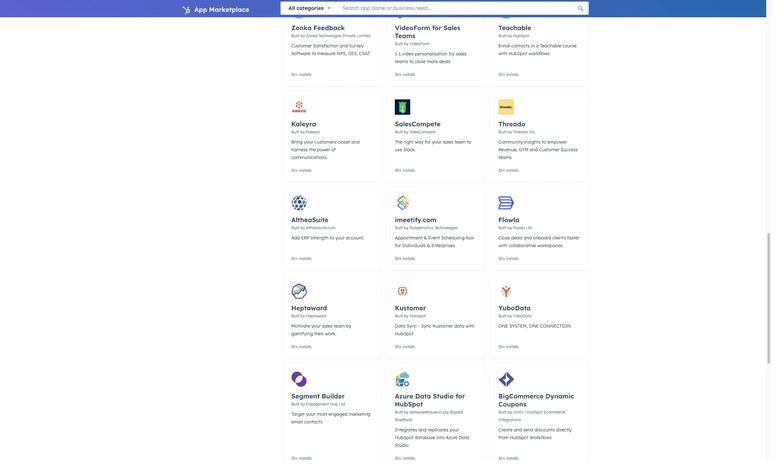 Task type: vqa. For each thing, say whether or not it's contained in the screenshot.
navigation
no



Task type: describe. For each thing, give the bounding box(es) containing it.
+ for videoform for sales teams
[[399, 72, 402, 77]]

data inside integrates and replicates your hubspot database into azure data studio
[[459, 435, 469, 441]]

ecommerce
[[544, 410, 565, 415]]

sales inside motivate your sales team by gamifying their work.
[[322, 324, 333, 329]]

of
[[331, 147, 336, 153]]

connection
[[540, 324, 571, 329]]

0 vertical spatial salescompete
[[395, 120, 441, 128]]

built inside altheasuite built by altheasuite.com
[[291, 226, 299, 230]]

by inside salescompete built by salescompete
[[404, 130, 408, 134]]

installs for zonka feedback
[[299, 72, 311, 77]]

Search app name or business need... search field
[[339, 2, 589, 14]]

1 vertical spatial threado
[[513, 130, 528, 134]]

customers
[[315, 139, 336, 145]]

power
[[317, 147, 330, 153]]

by inside motivate your sales team by gamifying their work.
[[346, 324, 351, 329]]

1 vertical spatial videoform
[[410, 41, 430, 46]]

bayard
[[450, 410, 463, 415]]

communications.
[[291, 155, 327, 160]]

coupons
[[498, 401, 526, 409]]

1 vertical spatial zonka
[[306, 33, 317, 38]]

right
[[404, 139, 414, 145]]

with for kustomer
[[466, 324, 474, 329]]

course
[[563, 43, 577, 49]]

built inside flowla built by flowla ltd.
[[498, 226, 507, 230]]

built inside kaleyra built by kaleyra
[[291, 130, 299, 134]]

built inside the zonka feedback built by zonka technologies private limited
[[291, 33, 299, 38]]

bring
[[291, 139, 303, 145]]

-
[[418, 324, 420, 329]]

for inside the right way for your sales team to use slack.
[[425, 139, 431, 145]]

installs for teachable
[[506, 72, 519, 77]]

onboard
[[533, 235, 551, 241]]

revenue,
[[498, 147, 518, 153]]

bring your customers closer and harness the power of communications.
[[291, 139, 360, 160]]

deals inside 1-1 video personalisation for sales teams to close more deals
[[439, 59, 450, 65]]

by inside segment builder built by engagement hub ltd
[[300, 402, 305, 407]]

empower
[[547, 139, 567, 145]]

30 for altheasuite
[[291, 256, 296, 261]]

30 + installs for zonka feedback
[[291, 72, 311, 77]]

way
[[415, 139, 423, 145]]

strength
[[311, 235, 328, 241]]

installs for salescompete
[[403, 168, 415, 173]]

+ for yubodata
[[503, 345, 505, 350]]

nps,
[[337, 51, 347, 56]]

0 vertical spatial zonka
[[291, 24, 312, 32]]

datawarehouse.io
[[410, 410, 442, 415]]

1 vertical spatial kaleyra
[[306, 130, 320, 134]]

videoform for sales teams built by videoform
[[395, 24, 460, 46]]

workflows
[[529, 51, 550, 56]]

directly
[[556, 428, 572, 433]]

hubspot inside data sync - sync kustomer data with hubspot
[[395, 331, 414, 337]]

30 + installs for kaleyra
[[291, 168, 311, 173]]

data sync - sync kustomer data with hubspot
[[395, 324, 474, 337]]

more
[[427, 59, 438, 65]]

with for teachable
[[498, 51, 507, 56]]

+ for threado
[[503, 168, 505, 173]]

30 for yubodata
[[498, 345, 503, 350]]

contacts inside "target your most engaged marketing email contacts"
[[304, 420, 323, 425]]

installs for yubodata
[[506, 345, 519, 350]]

heptaward inside heptaward built by heptaward
[[306, 314, 326, 319]]

marketing
[[349, 412, 370, 418]]

integrates
[[395, 428, 417, 433]]

threado built by threado inc.
[[498, 120, 536, 134]]

0 vertical spatial flowla
[[498, 216, 519, 224]]

altheasuite.com
[[306, 226, 336, 230]]

and inside integrates and replicates your hubspot database into azure data studio
[[418, 428, 427, 433]]

1 vertical spatial yubodata
[[513, 314, 532, 319]]

0 vertical spatial kustomer
[[395, 304, 426, 312]]

ltd
[[339, 402, 345, 407]]

kaleyra built by kaleyra
[[291, 120, 320, 134]]

replicates
[[428, 428, 448, 433]]

technologies inside the zonka feedback built by zonka technologies private limited
[[318, 33, 342, 38]]

1 vertical spatial flowla
[[513, 226, 525, 230]]

built inside videoform for sales teams built by videoform
[[395, 41, 403, 46]]

imeetify.com
[[395, 216, 436, 224]]

workflows
[[530, 435, 552, 441]]

teams
[[395, 32, 415, 40]]

bigcommerce dynamic coupons built by unific | hubspot ecommerce integrations
[[498, 393, 574, 423]]

close deals and onboard clients faster with collaborative workspaces.
[[498, 235, 580, 249]]

email
[[291, 420, 303, 425]]

hub
[[330, 402, 338, 407]]

collaborative
[[509, 243, 536, 249]]

the
[[395, 139, 402, 145]]

integrates and replicates your hubspot database into azure data studio
[[395, 428, 469, 449]]

salescompete built by salescompete
[[395, 120, 441, 134]]

+ for heptaward
[[296, 345, 298, 350]]

create
[[498, 428, 513, 433]]

30 + installs for threado
[[498, 168, 519, 173]]

built inside salescompete built by salescompete
[[395, 130, 403, 134]]

+ for zonka feedback
[[296, 72, 298, 77]]

built inside the azure data studio for hubspot built by datawarehouse.io (by bayard bradford)
[[395, 410, 403, 415]]

teams inside community insights to empower revenue, gtm and customer success teams
[[498, 155, 512, 160]]

segment
[[291, 393, 320, 401]]

to inside community insights to empower revenue, gtm and customer success teams
[[542, 139, 546, 145]]

+ for kaleyra
[[296, 168, 298, 173]]

+ for kustomer
[[399, 345, 402, 350]]

in
[[531, 43, 535, 49]]

and inside close deals and onboard clients faster with collaborative workspaces.
[[524, 235, 532, 241]]

(by
[[443, 410, 449, 415]]

most
[[317, 412, 327, 418]]

motivate
[[291, 324, 310, 329]]

by inside kustomer built by hubspot
[[404, 314, 408, 319]]

target your most engaged marketing email contacts
[[291, 412, 370, 425]]

by inside 'yubodata built by yubodata'
[[508, 314, 512, 319]]

dynamic
[[545, 393, 574, 401]]

built inside 'yubodata built by yubodata'
[[498, 314, 507, 319]]

your inside motivate your sales team by gamifying their work.
[[311, 324, 321, 329]]

installs for videoform for sales teams
[[403, 72, 415, 77]]

heptaward built by heptaward
[[291, 304, 327, 319]]

by inside flowla built by flowla ltd.
[[508, 226, 512, 230]]

insights
[[524, 139, 541, 145]]

to inside customer satisfaction and survey software to measure nps, ces, csat
[[312, 51, 316, 56]]

teachable inside enroll contacts in a teachable course with hubspot workflows
[[540, 43, 561, 49]]

installs for imeetify.com
[[403, 256, 415, 261]]

30 + installs for kustomer
[[395, 345, 415, 350]]

30 + installs for imeetify.com
[[395, 256, 415, 261]]

limited
[[357, 33, 370, 38]]

your inside integrates and replicates your hubspot database into azure data studio
[[450, 428, 459, 433]]

altheasuite
[[291, 216, 328, 224]]

+ for teachable
[[503, 72, 505, 77]]

builder
[[322, 393, 345, 401]]

by inside the azure data studio for hubspot built by datawarehouse.io (by bayard bradford)
[[404, 410, 408, 415]]

azure data studio for hubspot built by datawarehouse.io (by bayard bradford)
[[395, 393, 465, 423]]

the
[[309, 147, 316, 153]]

harness
[[291, 147, 308, 153]]

2 sync from the left
[[421, 324, 431, 329]]

create and send discounts directly from hubspot workflows
[[498, 428, 572, 441]]

30 for zonka feedback
[[291, 72, 296, 77]]

to inside 1-1 video personalisation for sales teams to close more deals
[[409, 59, 414, 65]]

1-1 video personalisation for sales teams to close more deals
[[395, 51, 467, 65]]

software
[[291, 51, 310, 56]]

private
[[343, 33, 356, 38]]

the right way for your sales team to use slack.
[[395, 139, 471, 153]]

30 for kustomer
[[395, 345, 399, 350]]

installs for threado
[[506, 168, 519, 173]]

event
[[428, 235, 440, 241]]

imeetify.com built by purplematics technologies
[[395, 216, 458, 230]]

motivate your sales team by gamifying their work.
[[291, 324, 351, 337]]

0 vertical spatial videoform
[[395, 24, 430, 32]]

measure
[[317, 51, 336, 56]]

built inside imeetify.com built by purplematics technologies
[[395, 226, 403, 230]]

30 + installs for videoform for sales teams
[[395, 72, 415, 77]]

customer inside customer satisfaction and survey software to measure nps, ces, csat
[[291, 43, 312, 49]]

built inside threado built by threado inc.
[[498, 130, 507, 134]]

2 one from the left
[[529, 324, 539, 329]]

installs for kustomer
[[403, 345, 415, 350]]

30 + installs for flowla
[[498, 256, 519, 261]]

closer
[[338, 139, 350, 145]]

0 vertical spatial threado
[[498, 120, 525, 128]]

scheduling
[[441, 235, 465, 241]]

data
[[454, 324, 464, 329]]

gamifying
[[291, 331, 313, 337]]



Task type: locate. For each thing, give the bounding box(es) containing it.
& left event
[[424, 235, 427, 241]]

1 vertical spatial with
[[498, 243, 507, 249]]

installs down communications.
[[299, 168, 311, 173]]

videoform up video on the top right of page
[[395, 24, 430, 32]]

30 + installs
[[291, 72, 311, 77], [395, 72, 415, 77], [498, 72, 519, 77], [291, 168, 311, 173], [395, 168, 415, 173], [498, 168, 519, 173], [291, 256, 311, 261], [395, 256, 415, 261], [498, 256, 519, 261], [291, 345, 311, 350], [395, 345, 415, 350], [498, 345, 519, 350]]

1 horizontal spatial studio
[[433, 393, 454, 401]]

1 horizontal spatial customer
[[539, 147, 560, 153]]

1 horizontal spatial kustomer
[[433, 324, 453, 329]]

hubspot up -
[[410, 314, 426, 319]]

installs down the close
[[403, 72, 415, 77]]

installs down data sync - sync kustomer data with hubspot
[[403, 345, 415, 350]]

1 horizontal spatial data
[[415, 393, 431, 401]]

with inside enroll contacts in a teachable course with hubspot workflows
[[498, 51, 507, 56]]

kustomer left data
[[433, 324, 453, 329]]

engagement
[[306, 402, 329, 407]]

and inside community insights to empower revenue, gtm and customer success teams
[[530, 147, 538, 153]]

deals up 'collaborative'
[[511, 235, 522, 241]]

satisfaction
[[313, 43, 338, 49]]

installs down individuals
[[403, 256, 415, 261]]

sales for salescompete
[[443, 139, 453, 145]]

0 vertical spatial teams
[[395, 59, 408, 65]]

and inside customer satisfaction and survey software to measure nps, ces, csat
[[340, 43, 348, 49]]

built inside segment builder built by engagement hub ltd
[[291, 402, 299, 407]]

hubspot down integrates
[[395, 435, 414, 441]]

30 + installs for salescompete
[[395, 168, 415, 173]]

kustomer up -
[[395, 304, 426, 312]]

1 vertical spatial kustomer
[[433, 324, 453, 329]]

+ for imeetify.com
[[399, 256, 402, 261]]

tool
[[466, 235, 474, 241]]

hubspot right |
[[527, 410, 543, 415]]

1 vertical spatial &
[[427, 243, 430, 249]]

close
[[498, 235, 510, 241]]

teachable right a
[[540, 43, 561, 49]]

your left account.
[[335, 235, 345, 241]]

installs for altheasuite
[[299, 256, 311, 261]]

yubodata built by yubodata
[[498, 304, 532, 319]]

+ for altheasuite
[[296, 256, 298, 261]]

work.
[[325, 331, 336, 337]]

their
[[314, 331, 324, 337]]

teachable up the enroll on the right top
[[498, 24, 531, 32]]

and down insights
[[530, 147, 538, 153]]

30 for threado
[[498, 168, 503, 173]]

engaged
[[329, 412, 347, 418]]

and left send
[[514, 428, 522, 433]]

for inside appointment & event scheduling tool for individuals & enterprises
[[395, 243, 401, 249]]

0 vertical spatial azure
[[395, 393, 413, 401]]

1 vertical spatial teams
[[498, 155, 512, 160]]

1 vertical spatial studio
[[395, 443, 409, 449]]

hubspot
[[513, 33, 529, 38], [509, 51, 527, 56], [410, 314, 426, 319], [395, 331, 414, 337], [395, 401, 423, 409], [527, 410, 543, 415], [395, 435, 414, 441], [510, 435, 528, 441]]

with inside close deals and onboard clients faster with collaborative workspaces.
[[498, 243, 507, 249]]

30 for teachable
[[498, 72, 503, 77]]

from
[[498, 435, 509, 441]]

0 vertical spatial studio
[[433, 393, 454, 401]]

1 vertical spatial heptaward
[[306, 314, 326, 319]]

1 horizontal spatial sync
[[421, 324, 431, 329]]

1 vertical spatial customer
[[539, 147, 560, 153]]

1 vertical spatial deals
[[511, 235, 522, 241]]

teams down revenue,
[[498, 155, 512, 160]]

hubspot down kustomer built by hubspot
[[395, 331, 414, 337]]

kaleyra up bring
[[291, 120, 316, 128]]

and right closer
[[351, 139, 360, 145]]

&
[[424, 235, 427, 241], [427, 243, 430, 249]]

0 horizontal spatial studio
[[395, 443, 409, 449]]

by inside threado built by threado inc.
[[508, 130, 512, 134]]

30 for heptaward
[[291, 345, 296, 350]]

data inside the azure data studio for hubspot built by datawarehouse.io (by bayard bradford)
[[415, 393, 431, 401]]

sales up "work."
[[322, 324, 333, 329]]

hubspot down the enroll on the right top
[[509, 51, 527, 56]]

studio
[[433, 393, 454, 401], [395, 443, 409, 449]]

installs down software
[[299, 72, 311, 77]]

clients
[[552, 235, 566, 241]]

hubspot inside teachable built by hubspot
[[513, 33, 529, 38]]

your up the
[[304, 139, 313, 145]]

kaleyra
[[291, 120, 316, 128], [306, 130, 320, 134]]

and inside create and send discounts directly from hubspot workflows
[[514, 428, 522, 433]]

2 horizontal spatial data
[[459, 435, 469, 441]]

for inside the azure data studio for hubspot built by datawarehouse.io (by bayard bradford)
[[456, 393, 465, 401]]

enroll
[[498, 43, 510, 49]]

by inside kaleyra built by kaleyra
[[300, 130, 305, 134]]

purplematics
[[410, 226, 433, 230]]

data right into
[[459, 435, 469, 441]]

0 vertical spatial yubodata
[[498, 304, 531, 312]]

0 vertical spatial data
[[395, 324, 405, 329]]

30 for videoform for sales teams
[[395, 72, 399, 77]]

0 horizontal spatial teachable
[[498, 24, 531, 32]]

+ for salescompete
[[399, 168, 402, 173]]

0 vertical spatial team
[[455, 139, 466, 145]]

sync left -
[[407, 324, 417, 329]]

30 for flowla
[[498, 256, 503, 261]]

one
[[498, 324, 508, 329], [529, 324, 539, 329]]

1 sync from the left
[[407, 324, 417, 329]]

heptaward up motivate your sales team by gamifying their work.
[[306, 314, 326, 319]]

installs down system,
[[506, 345, 519, 350]]

0 horizontal spatial kustomer
[[395, 304, 426, 312]]

0 vertical spatial deals
[[439, 59, 450, 65]]

data up the datawarehouse.io
[[415, 393, 431, 401]]

installs for heptaward
[[299, 345, 311, 350]]

built inside bigcommerce dynamic coupons built by unific | hubspot ecommerce integrations
[[498, 410, 507, 415]]

1 horizontal spatial contacts
[[511, 43, 530, 49]]

1 horizontal spatial teams
[[498, 155, 512, 160]]

installs down erp
[[299, 256, 311, 261]]

hubspot up bradford)
[[395, 401, 423, 409]]

workspaces.
[[537, 243, 563, 249]]

appointment & event scheduling tool for individuals & enterprises
[[395, 235, 474, 249]]

built inside heptaward built by heptaward
[[291, 314, 299, 319]]

1 vertical spatial data
[[415, 393, 431, 401]]

your right replicates
[[450, 428, 459, 433]]

one right system,
[[529, 324, 539, 329]]

contacts
[[511, 43, 530, 49], [304, 420, 323, 425]]

customer inside community insights to empower revenue, gtm and customer success teams
[[539, 147, 560, 153]]

studio down integrates
[[395, 443, 409, 449]]

with down close
[[498, 243, 507, 249]]

1-
[[395, 51, 399, 57]]

kaleyra up "customers"
[[306, 130, 320, 134]]

for inside 1-1 video personalisation for sales teams to close more deals
[[449, 51, 455, 57]]

one left system,
[[498, 324, 508, 329]]

with for flowla
[[498, 243, 507, 249]]

for right way on the top right
[[425, 139, 431, 145]]

azure up bradford)
[[395, 393, 413, 401]]

technologies inside imeetify.com built by purplematics technologies
[[434, 226, 458, 230]]

0 horizontal spatial data
[[395, 324, 405, 329]]

send
[[523, 428, 533, 433]]

for down appointment
[[395, 243, 401, 249]]

1 vertical spatial team
[[334, 324, 345, 329]]

contacts left in
[[511, 43, 530, 49]]

appointment
[[395, 235, 423, 241]]

1 horizontal spatial azure
[[446, 435, 458, 441]]

by inside teachable built by hubspot
[[508, 33, 512, 38]]

your left most
[[306, 412, 315, 418]]

deals
[[439, 59, 450, 65], [511, 235, 522, 241]]

1 vertical spatial sales
[[443, 139, 453, 145]]

30 for salescompete
[[395, 168, 399, 173]]

by inside imeetify.com built by purplematics technologies
[[404, 226, 408, 230]]

0 vertical spatial customer
[[291, 43, 312, 49]]

2 vertical spatial data
[[459, 435, 469, 441]]

+ for flowla
[[503, 256, 505, 261]]

use
[[395, 147, 402, 153]]

your
[[304, 139, 313, 145], [432, 139, 441, 145], [335, 235, 345, 241], [311, 324, 321, 329], [306, 412, 315, 418], [450, 428, 459, 433]]

data
[[395, 324, 405, 329], [415, 393, 431, 401], [459, 435, 469, 441]]

teachable built by hubspot
[[498, 24, 531, 38]]

heptaward
[[291, 304, 327, 312], [306, 314, 326, 319]]

azure right into
[[446, 435, 458, 441]]

with right data
[[466, 324, 474, 329]]

your inside "target your most engaged marketing email contacts"
[[306, 412, 315, 418]]

a
[[536, 43, 539, 49]]

data inside data sync - sync kustomer data with hubspot
[[395, 324, 405, 329]]

0 vertical spatial technologies
[[318, 33, 342, 38]]

ltd.
[[526, 226, 533, 230]]

gtm
[[519, 147, 528, 153]]

0 vertical spatial teachable
[[498, 24, 531, 32]]

sales right way on the top right
[[443, 139, 453, 145]]

one system, one connection
[[498, 324, 571, 329]]

threado
[[498, 120, 525, 128], [513, 130, 528, 134]]

team inside motivate your sales team by gamifying their work.
[[334, 324, 345, 329]]

team inside the right way for your sales team to use slack.
[[455, 139, 466, 145]]

studio up (by
[[433, 393, 454, 401]]

community insights to empower revenue, gtm and customer success teams
[[498, 139, 578, 160]]

and up nps,
[[340, 43, 348, 49]]

altheasuite built by altheasuite.com
[[291, 216, 336, 230]]

sales
[[443, 24, 460, 32]]

& down event
[[427, 243, 430, 249]]

deals inside close deals and onboard clients faster with collaborative workspaces.
[[511, 235, 522, 241]]

installs down the enroll on the right top
[[506, 72, 519, 77]]

0 horizontal spatial customer
[[291, 43, 312, 49]]

1 vertical spatial teachable
[[540, 43, 561, 49]]

azure inside integrates and replicates your hubspot database into azure data studio
[[446, 435, 458, 441]]

your up their
[[311, 324, 321, 329]]

0 horizontal spatial sync
[[407, 324, 417, 329]]

app
[[194, 5, 207, 13]]

azure inside the azure data studio for hubspot built by datawarehouse.io (by bayard bradford)
[[395, 393, 413, 401]]

installs
[[299, 72, 311, 77], [403, 72, 415, 77], [506, 72, 519, 77], [299, 168, 311, 173], [403, 168, 415, 173], [506, 168, 519, 173], [299, 256, 311, 261], [403, 256, 415, 261], [506, 256, 519, 261], [299, 345, 311, 350], [403, 345, 415, 350], [506, 345, 519, 350]]

sales inside the right way for your sales team to use slack.
[[443, 139, 453, 145]]

contacts inside enroll contacts in a teachable course with hubspot workflows
[[511, 43, 530, 49]]

by inside bigcommerce dynamic coupons built by unific | hubspot ecommerce integrations
[[508, 410, 512, 415]]

by inside videoform for sales teams built by videoform
[[404, 41, 408, 46]]

all categories button
[[280, 2, 339, 15]]

studio inside the azure data studio for hubspot built by datawarehouse.io (by bayard bradford)
[[433, 393, 454, 401]]

flowla left ltd.
[[513, 226, 525, 230]]

customer up software
[[291, 43, 312, 49]]

0 horizontal spatial team
[[334, 324, 345, 329]]

installs for flowla
[[506, 256, 519, 261]]

your inside the right way for your sales team to use slack.
[[432, 139, 441, 145]]

kustomer inside data sync - sync kustomer data with hubspot
[[433, 324, 453, 329]]

your right way on the top right
[[432, 139, 441, 145]]

2 vertical spatial with
[[466, 324, 474, 329]]

1 horizontal spatial technologies
[[434, 226, 458, 230]]

1 vertical spatial technologies
[[434, 226, 458, 230]]

all categories
[[288, 5, 324, 11]]

threado up community
[[498, 120, 525, 128]]

1 horizontal spatial one
[[529, 324, 539, 329]]

technologies down feedback
[[318, 33, 342, 38]]

and up 'collaborative'
[[524, 235, 532, 241]]

salescompete
[[395, 120, 441, 128], [410, 130, 436, 134]]

video
[[402, 51, 414, 57]]

unific
[[513, 410, 524, 415]]

0 vertical spatial with
[[498, 51, 507, 56]]

30 + installs for heptaward
[[291, 345, 311, 350]]

installs down 'collaborative'
[[506, 256, 519, 261]]

hubspot inside integrates and replicates your hubspot database into azure data studio
[[395, 435, 414, 441]]

2 vertical spatial sales
[[322, 324, 333, 329]]

csat
[[359, 51, 370, 56]]

deals right more
[[439, 59, 450, 65]]

hubspot down send
[[510, 435, 528, 441]]

technologies up scheduling at the right bottom
[[434, 226, 458, 230]]

videoform
[[395, 24, 430, 32], [410, 41, 430, 46]]

and inside bring your customers closer and harness the power of communications.
[[351, 139, 360, 145]]

sync right -
[[421, 324, 431, 329]]

integrations
[[498, 418, 521, 423]]

1 one from the left
[[498, 324, 508, 329]]

feedback
[[314, 24, 345, 32]]

contacts down most
[[304, 420, 323, 425]]

marketplace
[[209, 5, 249, 13]]

flowla
[[498, 216, 519, 224], [513, 226, 525, 230]]

kustomer
[[395, 304, 426, 312], [433, 324, 453, 329]]

team
[[455, 139, 466, 145], [334, 324, 345, 329]]

flowla up close
[[498, 216, 519, 224]]

0 vertical spatial &
[[424, 235, 427, 241]]

categories
[[297, 5, 324, 11]]

hubspot inside create and send discounts directly from hubspot workflows
[[510, 435, 528, 441]]

customer down the empower
[[539, 147, 560, 153]]

installs down revenue,
[[506, 168, 519, 173]]

1 horizontal spatial sales
[[443, 139, 453, 145]]

sales down sales
[[456, 51, 467, 57]]

to inside the right way for your sales team to use slack.
[[467, 139, 471, 145]]

30 for kaleyra
[[291, 168, 296, 173]]

individuals
[[402, 243, 426, 249]]

salescompete inside salescompete built by salescompete
[[410, 130, 436, 134]]

teams inside 1-1 video personalisation for sales teams to close more deals
[[395, 59, 408, 65]]

zonka down all categories
[[291, 24, 312, 32]]

0 horizontal spatial azure
[[395, 393, 413, 401]]

hubspot inside bigcommerce dynamic coupons built by unific | hubspot ecommerce integrations
[[527, 410, 543, 415]]

azure
[[395, 393, 413, 401], [446, 435, 458, 441]]

customer satisfaction and survey software to measure nps, ces, csat
[[291, 43, 370, 56]]

to
[[312, 51, 316, 56], [409, 59, 414, 65], [467, 139, 471, 145], [542, 139, 546, 145], [330, 235, 334, 241]]

30 + installs for yubodata
[[498, 345, 519, 350]]

0 horizontal spatial contacts
[[304, 420, 323, 425]]

1 vertical spatial salescompete
[[410, 130, 436, 134]]

data down kustomer built by hubspot
[[395, 324, 405, 329]]

installs for kaleyra
[[299, 168, 311, 173]]

zonka up satisfaction
[[306, 33, 317, 38]]

1 vertical spatial contacts
[[304, 420, 323, 425]]

1 horizontal spatial team
[[455, 139, 466, 145]]

hubspot inside the azure data studio for hubspot built by datawarehouse.io (by bayard bradford)
[[395, 401, 423, 409]]

by inside the zonka feedback built by zonka technologies private limited
[[300, 33, 305, 38]]

by
[[300, 33, 305, 38], [508, 33, 512, 38], [404, 41, 408, 46], [300, 130, 305, 134], [404, 130, 408, 134], [508, 130, 512, 134], [300, 226, 305, 230], [404, 226, 408, 230], [508, 226, 512, 230], [300, 314, 305, 319], [404, 314, 408, 319], [508, 314, 512, 319], [346, 324, 351, 329], [300, 402, 305, 407], [404, 410, 408, 415], [508, 410, 512, 415]]

slack.
[[403, 147, 416, 153]]

0 horizontal spatial one
[[498, 324, 508, 329]]

sales for videoform for sales teams
[[456, 51, 467, 57]]

for right personalisation
[[449, 51, 455, 57]]

teams down 1
[[395, 59, 408, 65]]

sales inside 1-1 video personalisation for sales teams to close more deals
[[456, 51, 467, 57]]

for
[[432, 24, 441, 32], [449, 51, 455, 57], [425, 139, 431, 145], [395, 243, 401, 249], [456, 393, 465, 401]]

0 vertical spatial kaleyra
[[291, 120, 316, 128]]

0 horizontal spatial technologies
[[318, 33, 342, 38]]

faster
[[567, 235, 580, 241]]

1 horizontal spatial deals
[[511, 235, 522, 241]]

zonka
[[291, 24, 312, 32], [306, 33, 317, 38]]

bigcommerce
[[498, 393, 543, 401]]

with down the enroll on the right top
[[498, 51, 507, 56]]

with inside data sync - sync kustomer data with hubspot
[[466, 324, 474, 329]]

hubspot up enroll contacts in a teachable course with hubspot workflows
[[513, 33, 529, 38]]

community
[[498, 139, 523, 145]]

2 horizontal spatial sales
[[456, 51, 467, 57]]

30 + installs for teachable
[[498, 72, 519, 77]]

1 vertical spatial azure
[[446, 435, 458, 441]]

1
[[399, 51, 401, 57]]

kustomer built by hubspot
[[395, 304, 426, 319]]

for up bayard
[[456, 393, 465, 401]]

0 horizontal spatial teams
[[395, 59, 408, 65]]

built inside kustomer built by hubspot
[[395, 314, 403, 319]]

installs down "gamifying"
[[299, 345, 311, 350]]

built inside teachable built by hubspot
[[498, 33, 507, 38]]

add
[[291, 235, 300, 241]]

0 horizontal spatial sales
[[322, 324, 333, 329]]

studio inside integrates and replicates your hubspot database into azure data studio
[[395, 443, 409, 449]]

heptaward up motivate
[[291, 304, 327, 312]]

0 vertical spatial sales
[[456, 51, 467, 57]]

your inside bring your customers closer and harness the power of communications.
[[304, 139, 313, 145]]

by inside heptaward built by heptaward
[[300, 314, 305, 319]]

threado left inc.
[[513, 130, 528, 134]]

system,
[[509, 324, 528, 329]]

teachable
[[498, 24, 531, 32], [540, 43, 561, 49]]

videoform up personalisation
[[410, 41, 430, 46]]

0 vertical spatial heptaward
[[291, 304, 327, 312]]

by inside altheasuite built by altheasuite.com
[[300, 226, 305, 230]]

for inside videoform for sales teams built by videoform
[[432, 24, 441, 32]]

30 + installs for altheasuite
[[291, 256, 311, 261]]

and up database
[[418, 428, 427, 433]]

bradford)
[[395, 418, 412, 423]]

hubspot inside kustomer built by hubspot
[[410, 314, 426, 319]]

installs down slack.
[[403, 168, 415, 173]]

0 vertical spatial contacts
[[511, 43, 530, 49]]

technologies
[[318, 33, 342, 38], [434, 226, 458, 230]]

1 horizontal spatial teachable
[[540, 43, 561, 49]]

into
[[436, 435, 444, 441]]

hubspot inside enroll contacts in a teachable course with hubspot workflows
[[509, 51, 527, 56]]

for left sales
[[432, 24, 441, 32]]

30 for imeetify.com
[[395, 256, 399, 261]]

with
[[498, 51, 507, 56], [498, 243, 507, 249], [466, 324, 474, 329]]

0 horizontal spatial deals
[[439, 59, 450, 65]]



